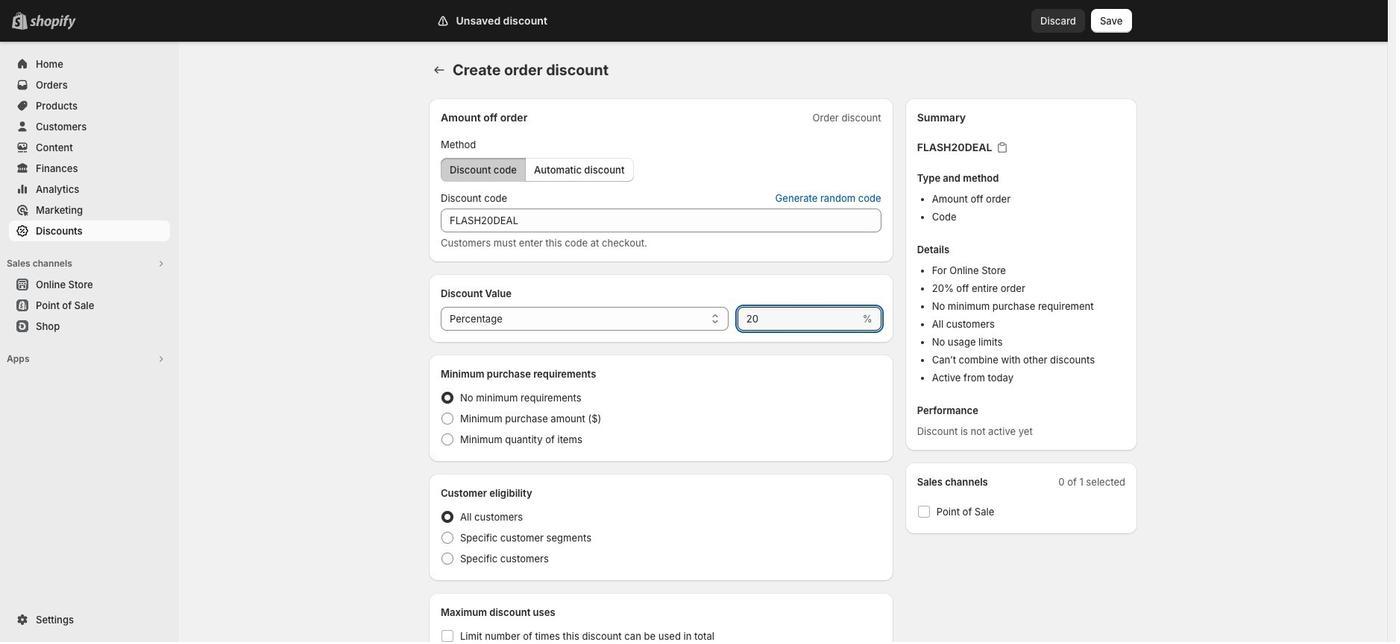 Task type: describe. For each thing, give the bounding box(es) containing it.
shopify image
[[30, 15, 76, 30]]



Task type: locate. For each thing, give the bounding box(es) containing it.
None text field
[[441, 209, 881, 233], [738, 307, 860, 331], [441, 209, 881, 233], [738, 307, 860, 331]]



Task type: vqa. For each thing, say whether or not it's contained in the screenshot.
text box
yes



